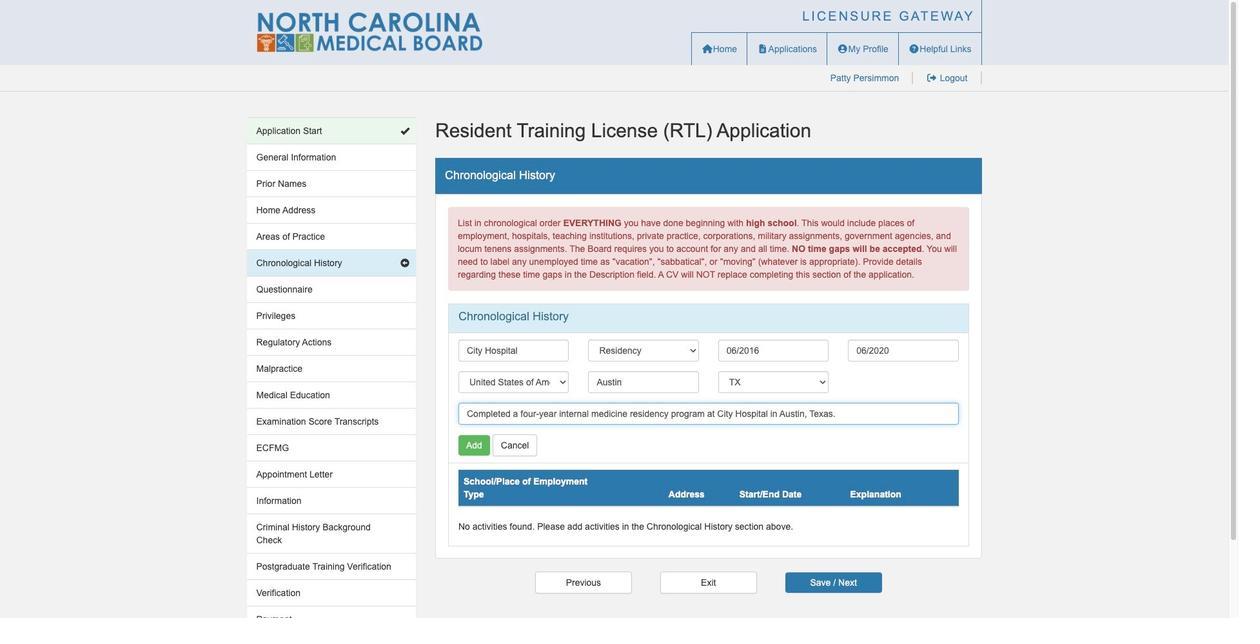 Task type: locate. For each thing, give the bounding box(es) containing it.
End Date (MM/YYYY) text field
[[848, 340, 959, 362]]

None submit
[[785, 573, 882, 594]]

City text field
[[588, 372, 699, 394]]

sign out image
[[926, 74, 938, 83]]

School/Place of Employment text field
[[459, 340, 569, 362]]

None button
[[535, 572, 632, 594], [660, 572, 757, 594], [535, 572, 632, 594], [660, 572, 757, 594]]

file text image
[[757, 45, 769, 54]]

ok image
[[401, 126, 410, 135]]

user circle image
[[837, 45, 848, 54]]

north carolina medical board logo image
[[256, 12, 482, 52]]



Task type: describe. For each thing, give the bounding box(es) containing it.
home image
[[702, 45, 713, 54]]

Brief Description text field
[[459, 403, 959, 425]]

Start Date (MM/YYYY) text field
[[718, 340, 829, 362]]

question circle image
[[909, 45, 920, 54]]

circle arrow left image
[[401, 259, 410, 268]]



Task type: vqa. For each thing, say whether or not it's contained in the screenshot.
fourth ok icon
no



